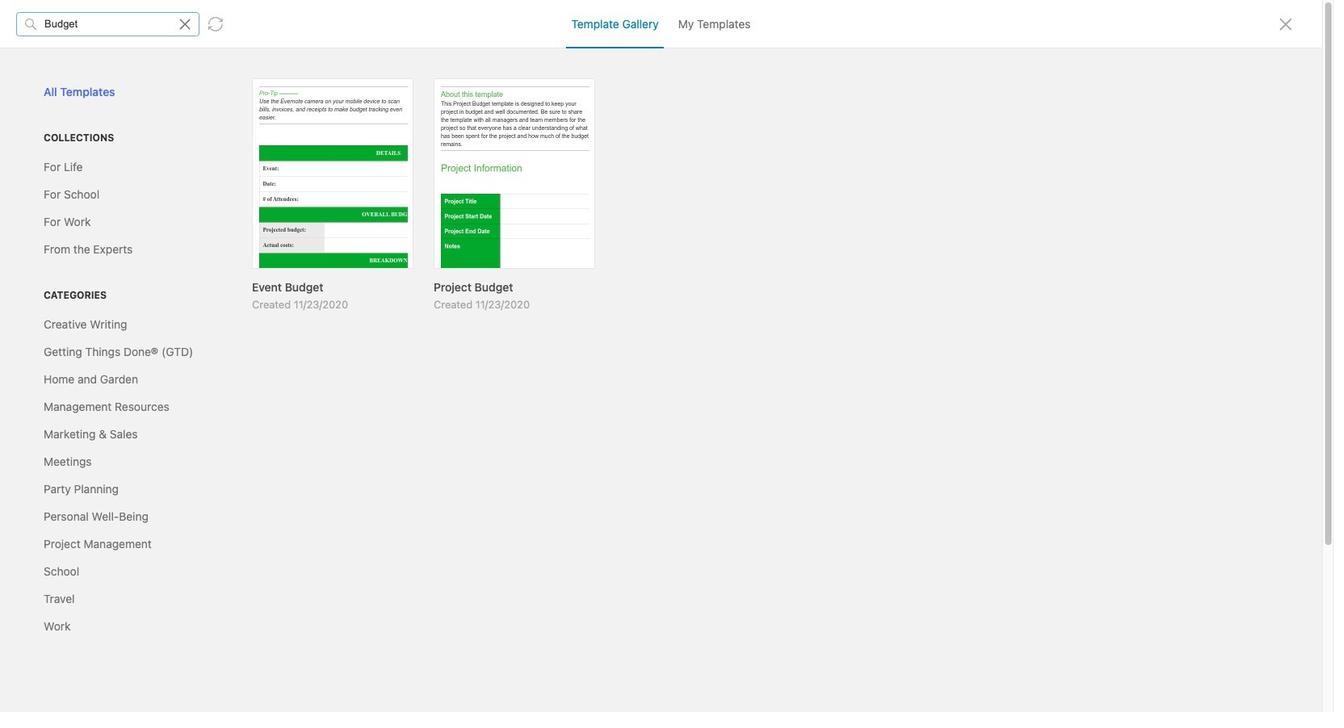 Task type: describe. For each thing, give the bounding box(es) containing it.
Note Editor text field
[[0, 0, 1335, 713]]

tree inside main element
[[6, 195, 204, 559]]



Task type: locate. For each thing, give the bounding box(es) containing it.
note window element
[[0, 0, 1335, 713]]

none search field inside main element
[[44, 80, 180, 99]]

None search field
[[44, 80, 180, 99]]

main element
[[0, 0, 210, 713]]

tree
[[6, 195, 204, 559]]

Search text field
[[44, 82, 180, 98]]



Task type: vqa. For each thing, say whether or not it's contained in the screenshot.
Add your first shortcut
no



